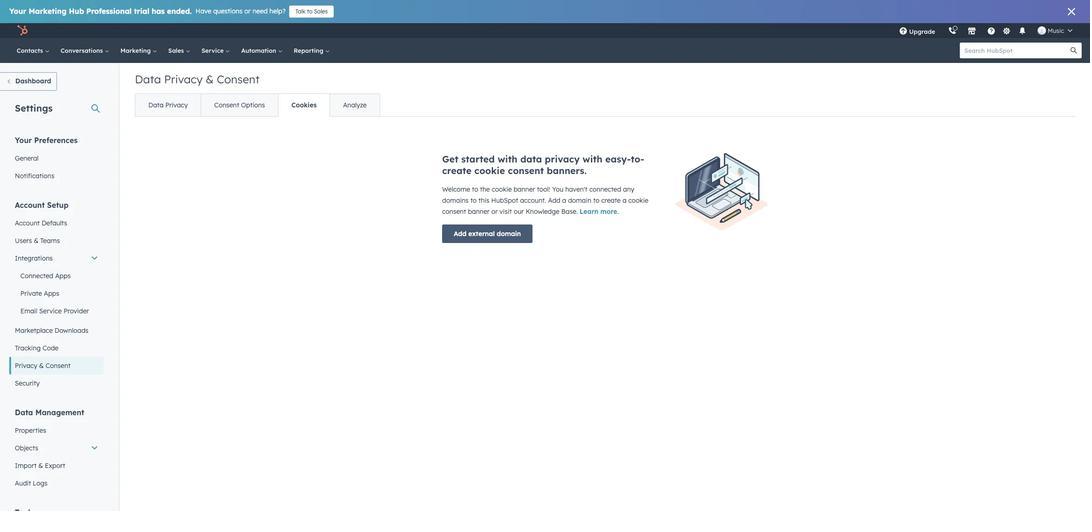 Task type: locate. For each thing, give the bounding box(es) containing it.
contacts link
[[11, 38, 55, 63]]

marketing down trial
[[120, 47, 153, 54]]

consent down domains
[[442, 208, 466, 216]]

cookie down any
[[629, 197, 649, 205]]

0 vertical spatial or
[[245, 7, 251, 15]]

1 vertical spatial account
[[15, 219, 40, 228]]

0 vertical spatial account
[[15, 201, 45, 210]]

add left external
[[454, 230, 467, 238]]

consent inside welcome to the cookie banner tool! you haven't connected any domains to this hubspot account. add a domain to create a cookie consent banner or visit our knowledge base.
[[442, 208, 466, 216]]

or inside welcome to the cookie banner tool! you haven't connected any domains to this hubspot account. add a domain to create a cookie consent banner or visit our knowledge base.
[[492, 208, 498, 216]]

banner
[[514, 185, 536, 194], [468, 208, 490, 216]]

domain down haven't
[[568, 197, 592, 205]]

your for your marketing hub professional trial has ended. have questions or need help?
[[9, 6, 26, 16]]

domain
[[568, 197, 592, 205], [497, 230, 521, 238]]

1 with from the left
[[498, 153, 518, 165]]

properties
[[15, 427, 46, 435]]

1 vertical spatial cookie
[[492, 185, 512, 194]]

& inside privacy & consent link
[[39, 362, 44, 371]]

2 account from the top
[[15, 219, 40, 228]]

users & teams
[[15, 237, 60, 245]]

add down you
[[548, 197, 561, 205]]

1 horizontal spatial banner
[[514, 185, 536, 194]]

marketplace downloads link
[[9, 322, 104, 340]]

welcome
[[442, 185, 470, 194]]

menu item
[[942, 23, 944, 38]]

0 vertical spatial service
[[202, 47, 226, 54]]

data privacy & consent
[[135, 72, 260, 86]]

objects
[[15, 445, 38, 453]]

privacy
[[164, 72, 203, 86], [165, 101, 188, 109], [15, 362, 37, 371]]

create up more.
[[602, 197, 621, 205]]

& for export
[[38, 462, 43, 471]]

audit
[[15, 480, 31, 488]]

this
[[479, 197, 490, 205]]

banner up account. at the top of page
[[514, 185, 536, 194]]

1 horizontal spatial a
[[623, 197, 627, 205]]

trial
[[134, 6, 149, 16]]

import & export
[[15, 462, 65, 471]]

consent options
[[214, 101, 265, 109]]

1 horizontal spatial add
[[548, 197, 561, 205]]

objects button
[[9, 440, 104, 458]]

apps for connected apps
[[55, 272, 71, 281]]

sales right talk
[[314, 8, 328, 15]]

email
[[20, 307, 37, 316]]

1 vertical spatial banner
[[468, 208, 490, 216]]

1 horizontal spatial or
[[492, 208, 498, 216]]

0 vertical spatial cookie
[[475, 165, 505, 177]]

domain inside button
[[497, 230, 521, 238]]

consent up security link
[[46, 362, 71, 371]]

2 with from the left
[[583, 153, 603, 165]]

2 vertical spatial privacy
[[15, 362, 37, 371]]

privacy inside the 'account setup' element
[[15, 362, 37, 371]]

banners.
[[547, 165, 587, 177]]

apps
[[55, 272, 71, 281], [44, 290, 59, 298]]

0 horizontal spatial create
[[442, 165, 472, 177]]

import & export link
[[9, 458, 104, 475]]

connected apps link
[[9, 268, 104, 285]]

0 horizontal spatial service
[[39, 307, 62, 316]]

marketplace downloads
[[15, 327, 88, 335]]

0 vertical spatial add
[[548, 197, 561, 205]]

&
[[206, 72, 214, 86], [34, 237, 38, 245], [39, 362, 44, 371], [38, 462, 43, 471]]

1 horizontal spatial sales
[[314, 8, 328, 15]]

0 vertical spatial banner
[[514, 185, 536, 194]]

0 vertical spatial apps
[[55, 272, 71, 281]]

or left need
[[245, 7, 251, 15]]

menu
[[893, 23, 1080, 38]]

0 horizontal spatial add
[[454, 230, 467, 238]]

consent up 'consent options' link
[[217, 72, 260, 86]]

privacy up security
[[15, 362, 37, 371]]

downloads
[[55, 327, 88, 335]]

calling icon image
[[949, 27, 957, 35]]

1 vertical spatial create
[[602, 197, 621, 205]]

marketing left hub
[[29, 6, 67, 16]]

1 horizontal spatial create
[[602, 197, 621, 205]]

account defaults link
[[9, 215, 104, 232]]

create inside get started with data privacy with easy-to- create cookie consent banners.
[[442, 165, 472, 177]]

account
[[15, 201, 45, 210], [15, 219, 40, 228]]

learn
[[580, 208, 599, 216]]

cookie up the at the top of the page
[[475, 165, 505, 177]]

your up hubspot image
[[9, 6, 26, 16]]

conversations
[[61, 47, 105, 54]]

privacy down the 'sales' link at the top of the page
[[164, 72, 203, 86]]

0 vertical spatial your
[[9, 6, 26, 16]]

1 vertical spatial privacy
[[165, 101, 188, 109]]

talk
[[296, 8, 306, 15]]

0 vertical spatial create
[[442, 165, 472, 177]]

add external domain
[[454, 230, 521, 238]]

code
[[43, 345, 59, 353]]

analyze link
[[330, 94, 380, 116]]

0 vertical spatial privacy
[[164, 72, 203, 86]]

your preferences
[[15, 136, 78, 145]]

0 vertical spatial sales
[[314, 8, 328, 15]]

1 vertical spatial domain
[[497, 230, 521, 238]]

service
[[202, 47, 226, 54], [39, 307, 62, 316]]

logs
[[33, 480, 47, 488]]

analyze
[[343, 101, 367, 109]]

to
[[307, 8, 313, 15], [472, 185, 479, 194], [471, 197, 477, 205], [594, 197, 600, 205]]

& for teams
[[34, 237, 38, 245]]

help button
[[984, 23, 1000, 38]]

to left the at the top of the page
[[472, 185, 479, 194]]

your inside your preferences element
[[15, 136, 32, 145]]

1 horizontal spatial domain
[[568, 197, 592, 205]]

a up the base.
[[563, 197, 567, 205]]

0 vertical spatial consent
[[217, 72, 260, 86]]

0 horizontal spatial marketing
[[29, 6, 67, 16]]

welcome to the cookie banner tool! you haven't connected any domains to this hubspot account. add a domain to create a cookie consent banner or visit our knowledge base.
[[442, 185, 649, 216]]

2 a from the left
[[623, 197, 627, 205]]

data inside data management element
[[15, 409, 33, 418]]

has
[[152, 6, 165, 16]]

1 a from the left
[[563, 197, 567, 205]]

apps up "email service provider" on the left of the page
[[44, 290, 59, 298]]

general link
[[9, 150, 104, 167]]

sales
[[314, 8, 328, 15], [168, 47, 186, 54]]

1 vertical spatial data
[[148, 101, 164, 109]]

1 vertical spatial or
[[492, 208, 498, 216]]

tool!
[[537, 185, 551, 194]]

1 horizontal spatial consent
[[508, 165, 544, 177]]

0 vertical spatial consent
[[508, 165, 544, 177]]

marketing inside marketing link
[[120, 47, 153, 54]]

hubspot
[[492, 197, 519, 205]]

menu containing music
[[893, 23, 1080, 38]]

0 vertical spatial domain
[[568, 197, 592, 205]]

& down tracking code
[[39, 362, 44, 371]]

navigation
[[135, 94, 380, 117]]

1 horizontal spatial marketing
[[120, 47, 153, 54]]

settings image
[[1003, 27, 1012, 35]]

or left the visit in the left of the page
[[492, 208, 498, 216]]

consent
[[508, 165, 544, 177], [442, 208, 466, 216]]

your up general
[[15, 136, 32, 145]]

0 vertical spatial data
[[135, 72, 161, 86]]

data inside data privacy link
[[148, 101, 164, 109]]

teams
[[40, 237, 60, 245]]

1 account from the top
[[15, 201, 45, 210]]

& inside users & teams 'link'
[[34, 237, 38, 245]]

0 horizontal spatial consent
[[442, 208, 466, 216]]

account.
[[520, 197, 547, 205]]

1 vertical spatial sales
[[168, 47, 186, 54]]

to right talk
[[307, 8, 313, 15]]

0 horizontal spatial domain
[[497, 230, 521, 238]]

create up welcome
[[442, 165, 472, 177]]

options
[[241, 101, 265, 109]]

1 vertical spatial consent
[[214, 101, 239, 109]]

with left data
[[498, 153, 518, 165]]

1 vertical spatial marketing
[[120, 47, 153, 54]]

easy-
[[606, 153, 631, 165]]

haven't
[[566, 185, 588, 194]]

preferences
[[34, 136, 78, 145]]

talk to sales
[[296, 8, 328, 15]]

consent left options
[[214, 101, 239, 109]]

& inside import & export link
[[38, 462, 43, 471]]

privacy down data privacy & consent
[[165, 101, 188, 109]]

privacy
[[545, 153, 580, 165]]

1 vertical spatial your
[[15, 136, 32, 145]]

2 vertical spatial data
[[15, 409, 33, 418]]

service up data privacy & consent
[[202, 47, 226, 54]]

or
[[245, 7, 251, 15], [492, 208, 498, 216]]

data for data privacy
[[148, 101, 164, 109]]

service down private apps link
[[39, 307, 62, 316]]

0 horizontal spatial with
[[498, 153, 518, 165]]

account up account defaults at top left
[[15, 201, 45, 210]]

data management element
[[9, 408, 104, 493]]

domain down the visit in the left of the page
[[497, 230, 521, 238]]

your for your preferences
[[15, 136, 32, 145]]

1 horizontal spatial with
[[583, 153, 603, 165]]

private apps link
[[9, 285, 104, 303]]

settings link
[[1002, 26, 1013, 35]]

1 vertical spatial service
[[39, 307, 62, 316]]

privacy inside navigation
[[165, 101, 188, 109]]

account for account defaults
[[15, 219, 40, 228]]

add external domain button
[[442, 225, 533, 243]]

data privacy
[[148, 101, 188, 109]]

1 vertical spatial add
[[454, 230, 467, 238]]

to up learn more. 'link' on the right top
[[594, 197, 600, 205]]

banner down this
[[468, 208, 490, 216]]

add
[[548, 197, 561, 205], [454, 230, 467, 238]]

your
[[9, 6, 26, 16], [15, 136, 32, 145]]

account up users
[[15, 219, 40, 228]]

& right users
[[34, 237, 38, 245]]

automation link
[[236, 38, 288, 63]]

a
[[563, 197, 567, 205], [623, 197, 627, 205]]

consent inside navigation
[[214, 101, 239, 109]]

greg robinson image
[[1038, 26, 1047, 35]]

1 vertical spatial consent
[[442, 208, 466, 216]]

data
[[135, 72, 161, 86], [148, 101, 164, 109], [15, 409, 33, 418]]

& left export
[[38, 462, 43, 471]]

1 vertical spatial apps
[[44, 290, 59, 298]]

cookie up hubspot
[[492, 185, 512, 194]]

Search HubSpot search field
[[960, 43, 1074, 58]]

sales up data privacy & consent
[[168, 47, 186, 54]]

cookie
[[475, 165, 505, 177], [492, 185, 512, 194], [629, 197, 649, 205]]

0 horizontal spatial banner
[[468, 208, 490, 216]]

conversations link
[[55, 38, 115, 63]]

0 horizontal spatial a
[[563, 197, 567, 205]]

with left "easy-"
[[583, 153, 603, 165]]

2 vertical spatial consent
[[46, 362, 71, 371]]

music button
[[1033, 23, 1079, 38]]

domain inside welcome to the cookie banner tool! you haven't connected any domains to this hubspot account. add a domain to create a cookie consent banner or visit our knowledge base.
[[568, 197, 592, 205]]

calling icon button
[[945, 25, 961, 37]]

a down any
[[623, 197, 627, 205]]

privacy for data privacy
[[165, 101, 188, 109]]

privacy & consent link
[[9, 358, 104, 375]]

create
[[442, 165, 472, 177], [602, 197, 621, 205]]

cookies
[[292, 101, 317, 109]]

apps up private apps link
[[55, 272, 71, 281]]

properties link
[[9, 422, 104, 440]]

consent up tool!
[[508, 165, 544, 177]]

0 horizontal spatial or
[[245, 7, 251, 15]]



Task type: describe. For each thing, give the bounding box(es) containing it.
started
[[462, 153, 495, 165]]

hubspot image
[[17, 25, 28, 36]]

consent options link
[[201, 94, 278, 116]]

learn more. link
[[580, 208, 619, 216]]

data
[[521, 153, 542, 165]]

close image
[[1068, 8, 1076, 15]]

to left this
[[471, 197, 477, 205]]

any
[[623, 185, 635, 194]]

0 vertical spatial marketing
[[29, 6, 67, 16]]

questions
[[213, 7, 243, 15]]

import
[[15, 462, 37, 471]]

privacy for data privacy & consent
[[164, 72, 203, 86]]

notifications
[[15, 172, 54, 180]]

automation
[[241, 47, 278, 54]]

tracking code link
[[9, 340, 104, 358]]

help image
[[988, 27, 996, 36]]

tracking
[[15, 345, 41, 353]]

private apps
[[20, 290, 59, 298]]

to inside button
[[307, 8, 313, 15]]

contacts
[[17, 47, 45, 54]]

users & teams link
[[9, 232, 104, 250]]

professional
[[86, 6, 132, 16]]

add inside welcome to the cookie banner tool! you haven't connected any domains to this hubspot account. add a domain to create a cookie consent banner or visit our knowledge base.
[[548, 197, 561, 205]]

defaults
[[42, 219, 67, 228]]

music
[[1048, 27, 1065, 34]]

& down 'service' link
[[206, 72, 214, 86]]

notifications link
[[9, 167, 104, 185]]

marketplaces button
[[963, 23, 982, 38]]

base.
[[562, 208, 578, 216]]

& for consent
[[39, 362, 44, 371]]

external
[[469, 230, 495, 238]]

search image
[[1071, 47, 1078, 54]]

create inside welcome to the cookie banner tool! you haven't connected any domains to this hubspot account. add a domain to create a cookie consent banner or visit our knowledge base.
[[602, 197, 621, 205]]

account setup
[[15, 201, 69, 210]]

notifications button
[[1015, 23, 1031, 38]]

ended.
[[167, 6, 192, 16]]

account for account setup
[[15, 201, 45, 210]]

connected apps
[[20, 272, 71, 281]]

integrations button
[[9, 250, 104, 268]]

marketing link
[[115, 38, 163, 63]]

consent inside the 'account setup' element
[[46, 362, 71, 371]]

provider
[[64, 307, 89, 316]]

or inside your marketing hub professional trial has ended. have questions or need help?
[[245, 7, 251, 15]]

your preferences element
[[9, 135, 104, 185]]

search button
[[1067, 43, 1082, 58]]

data management
[[15, 409, 84, 418]]

our
[[514, 208, 524, 216]]

cookie inside get started with data privacy with easy-to- create cookie consent banners.
[[475, 165, 505, 177]]

talk to sales button
[[289, 6, 334, 18]]

domains
[[442, 197, 469, 205]]

navigation containing data privacy
[[135, 94, 380, 117]]

sales link
[[163, 38, 196, 63]]

consent inside get started with data privacy with easy-to- create cookie consent banners.
[[508, 165, 544, 177]]

export
[[45, 462, 65, 471]]

security link
[[9, 375, 104, 393]]

marketplaces image
[[968, 27, 977, 36]]

connected
[[20, 272, 53, 281]]

email service provider
[[20, 307, 89, 316]]

more.
[[601, 208, 619, 216]]

account defaults
[[15, 219, 67, 228]]

sales inside talk to sales button
[[314, 8, 328, 15]]

service inside the 'account setup' element
[[39, 307, 62, 316]]

audit logs
[[15, 480, 47, 488]]

reporting link
[[288, 38, 336, 63]]

help?
[[270, 7, 286, 15]]

2 vertical spatial cookie
[[629, 197, 649, 205]]

knowledge
[[526, 208, 560, 216]]

learn more.
[[580, 208, 619, 216]]

users
[[15, 237, 32, 245]]

account setup element
[[9, 200, 104, 393]]

upgrade
[[910, 28, 936, 35]]

management
[[35, 409, 84, 418]]

privacy & consent
[[15, 362, 71, 371]]

hub
[[69, 6, 84, 16]]

your marketing hub professional trial has ended. have questions or need help?
[[9, 6, 286, 16]]

setup
[[47, 201, 69, 210]]

general
[[15, 154, 39, 163]]

0 horizontal spatial sales
[[168, 47, 186, 54]]

visit
[[500, 208, 512, 216]]

notifications image
[[1019, 27, 1027, 36]]

add inside button
[[454, 230, 467, 238]]

reporting
[[294, 47, 325, 54]]

security
[[15, 380, 40, 388]]

hubspot link
[[11, 25, 35, 36]]

1 horizontal spatial service
[[202, 47, 226, 54]]

to-
[[631, 153, 645, 165]]

marketplace
[[15, 327, 53, 335]]

upgrade image
[[900, 27, 908, 36]]

you
[[552, 185, 564, 194]]

connected
[[590, 185, 622, 194]]

have
[[196, 7, 211, 15]]

apps for private apps
[[44, 290, 59, 298]]

tracking code
[[15, 345, 59, 353]]

data for data privacy & consent
[[135, 72, 161, 86]]

data for data management
[[15, 409, 33, 418]]

audit logs link
[[9, 475, 104, 493]]



Task type: vqa. For each thing, say whether or not it's contained in the screenshot.
CHAT for Visitor
no



